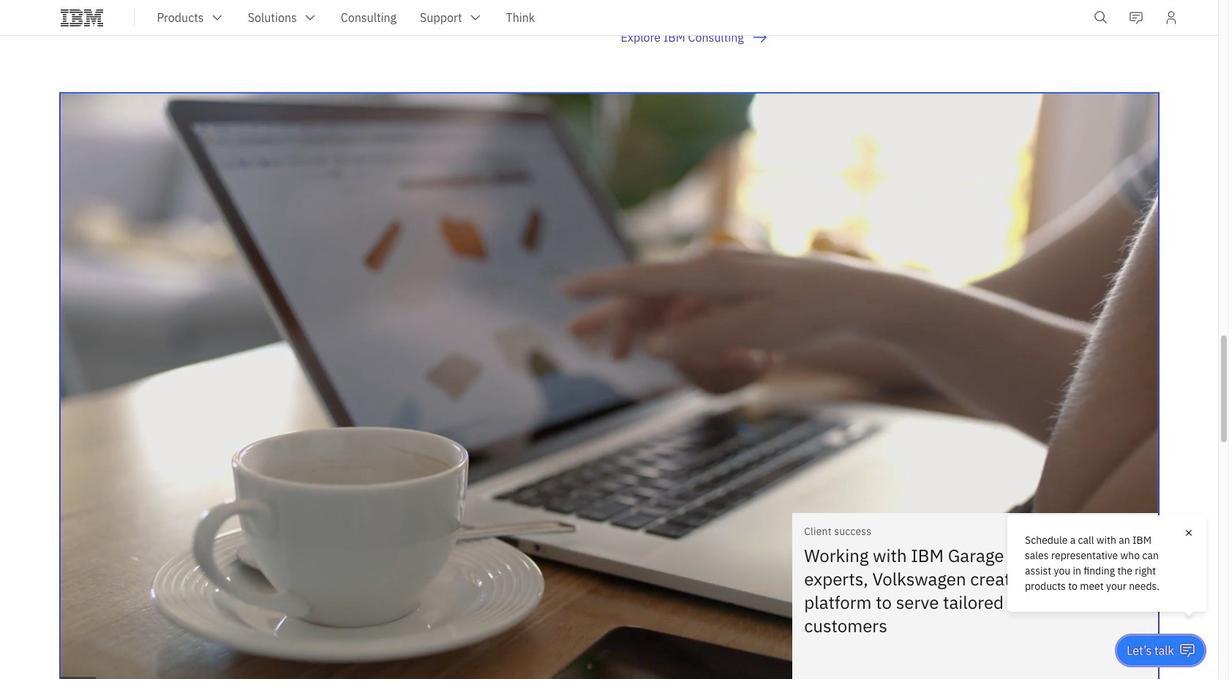 Task type: locate. For each thing, give the bounding box(es) containing it.
close image
[[1183, 528, 1195, 539]]

let's talk element
[[1127, 643, 1175, 659]]



